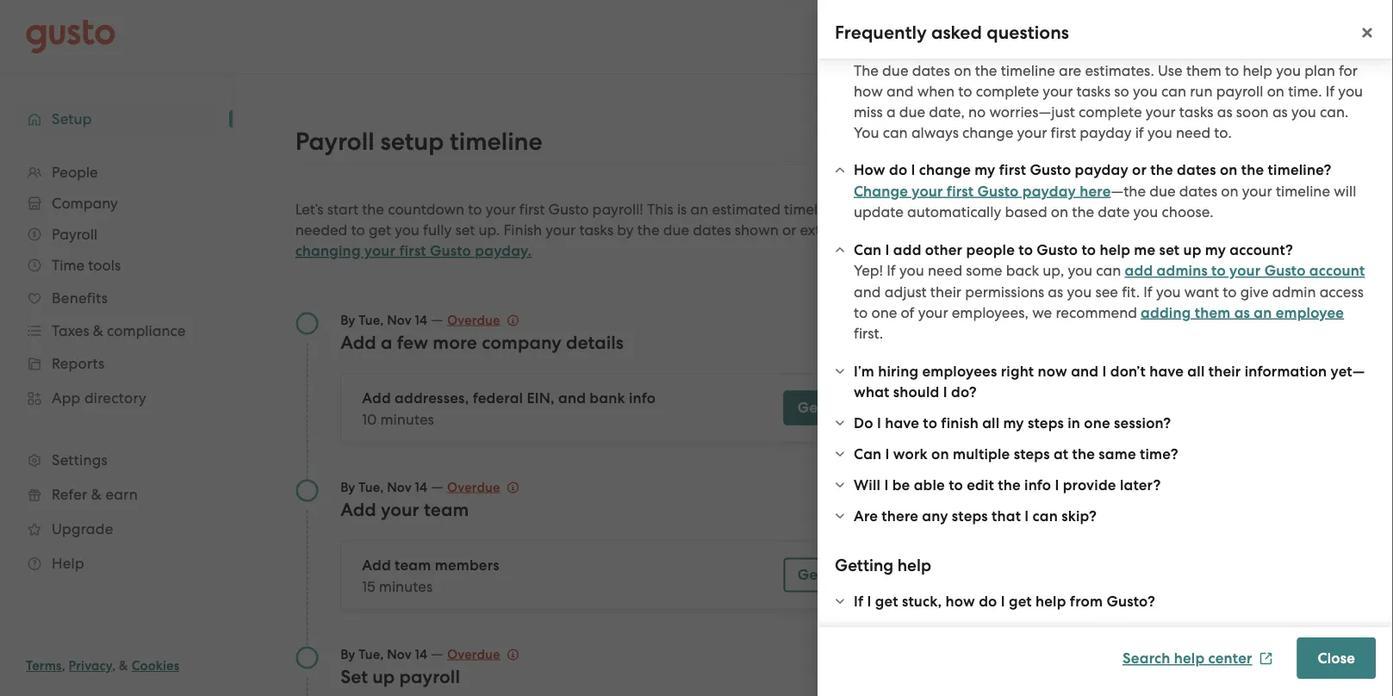 Task type: vqa. For each thing, say whether or not it's contained in the screenshot.
top one
yes



Task type: describe. For each thing, give the bounding box(es) containing it.
download checklist link
[[1091, 318, 1247, 336]]

that
[[992, 507, 1022, 525]]

change your first gusto payday here button
[[854, 181, 1112, 202]]

by tue, nov 14 — for your
[[341, 478, 447, 495]]

due up always
[[900, 103, 926, 120]]

skip?
[[1062, 507, 1097, 525]]

need inside download our handy checklist of everything you'll need to get set up for your first payroll.
[[1205, 270, 1240, 287]]

14 for few
[[415, 313, 428, 328]]

you down can i add other people to gusto to help me set up my account?
[[1068, 262, 1093, 279]]

how inside the due dates on the timeline are estimates. use them to help you plan for how and when to complete your tasks so you can run payroll on time. if you miss a due date, no worries—just complete your tasks as soon as you can. you can always change your first payday if you need to.
[[854, 82, 883, 100]]

terms
[[26, 659, 62, 674]]

gusto inside yep! if you need some back up, you can add admins to your gusto account and adjust their permissions as you see fit. if you want to give admin access to one of your employees, we recommend
[[1265, 262, 1307, 280]]

fully
[[423, 222, 452, 239]]

ready
[[1200, 219, 1245, 239]]

payroll
[[295, 127, 375, 156]]

get left stuck,
[[876, 593, 899, 610]]

the inside finish your tasks by the due dates shown or extend them by changing your first gusto payday.
[[638, 222, 660, 239]]

payday inside button
[[1023, 182, 1077, 200]]

i right the do
[[878, 414, 882, 432]]

— for payroll
[[431, 645, 444, 663]]

help left center
[[1175, 650, 1205, 667]]

overdue for few
[[447, 313, 500, 328]]

change your first gusto payday here
[[854, 182, 1112, 200]]

due right the at the top of the page
[[883, 62, 909, 79]]

add for add team members 15 minutes
[[362, 557, 391, 575]]

set for can
[[1160, 241, 1180, 259]]

gusto inside let's start the countdown to your first gusto payroll! this is an estimated                     timeline of what's needed to get you fully set up.
[[549, 201, 589, 218]]

is
[[678, 201, 687, 218]]

0 vertical spatial team
[[424, 499, 469, 521]]

1 horizontal spatial how
[[946, 593, 976, 610]]

estimates.
[[1086, 62, 1155, 79]]

the right at
[[1073, 445, 1096, 463]]

at
[[1054, 445, 1069, 463]]

finish
[[504, 222, 542, 239]]

to down the what
[[1082, 241, 1097, 259]]

them inside adding them as an employee first.
[[1195, 304, 1231, 322]]

you down time. at the top right
[[1292, 103, 1317, 120]]

first.
[[854, 325, 884, 342]]

on up the ready
[[1222, 182, 1239, 200]]

your down use at right
[[1146, 103, 1176, 120]]

on right based at right
[[1052, 203, 1069, 221]]

0 vertical spatial complete
[[976, 82, 1040, 100]]

employees
[[923, 363, 998, 380]]

gusto inside finish your tasks by the due dates shown or extend them by changing your first gusto payday.
[[430, 242, 472, 260]]

overdue for payroll
[[447, 647, 500, 663]]

set for download
[[1287, 270, 1307, 287]]

how do i change my first gusto payday or the dates on the timeline?
[[854, 161, 1332, 179]]

app directory link
[[17, 383, 216, 414]]

2 vertical spatial steps
[[952, 507, 989, 525]]

add a few more company details
[[341, 332, 624, 353]]

by for add a few more company details
[[341, 313, 356, 328]]

have inside i'm hiring employees right now and i don't have all their information yet— what should i do?
[[1150, 363, 1185, 380]]

all inside i'm hiring employees right now and i don't have all their information yet— what should i do?
[[1188, 363, 1206, 380]]

reports link
[[17, 348, 216, 379]]

admin
[[1273, 283, 1317, 300]]

1 by from the left
[[618, 222, 634, 239]]

home image
[[26, 19, 116, 54]]

tue, for a
[[359, 313, 384, 328]]

i right stuck,
[[1001, 593, 1006, 610]]

up for for
[[1091, 291, 1109, 308]]

give
[[1241, 283, 1269, 300]]

as right soon
[[1273, 103, 1289, 120]]

0 horizontal spatial payroll
[[400, 666, 460, 688]]

timeline right the setup
[[450, 127, 543, 156]]

nov for a
[[387, 313, 412, 328]]

to up the 'up.'
[[468, 201, 482, 218]]

minutes inside 'add addresses, federal ein, and bank info 10 minutes'
[[381, 411, 434, 428]]

and inside 'add addresses, federal ein, and bank info 10 minutes'
[[559, 390, 586, 407]]

your inside download our handy checklist of everything you'll need to get set up for your first payroll.
[[1135, 291, 1165, 308]]

as up to.
[[1218, 103, 1233, 120]]

terms link
[[26, 659, 62, 674]]

help down the what
[[1100, 241, 1131, 259]]

automatically
[[908, 203, 1002, 221]]

by for set up payroll
[[341, 647, 356, 663]]

your inside —the due dates on your timeline will update automatically based on the date you choose.
[[1243, 182, 1273, 200]]

here
[[1080, 182, 1112, 200]]

if i get stuck, how do i get help from gusto?
[[854, 593, 1156, 610]]

1 get started from the top
[[798, 399, 878, 417]]

plan
[[1305, 62, 1336, 79]]

to up no
[[959, 82, 973, 100]]

the up the choose.
[[1151, 161, 1174, 179]]

1 vertical spatial do
[[979, 593, 998, 610]]

getting
[[835, 556, 894, 576]]

& inside gusto navigation element
[[91, 486, 102, 503]]

to up back
[[1019, 241, 1034, 259]]

1 vertical spatial my
[[1206, 241, 1227, 259]]

on right "work"
[[932, 445, 950, 463]]

what to have ready
[[1091, 219, 1245, 239]]

your up give
[[1230, 262, 1262, 280]]

if inside the due dates on the timeline are estimates. use them to help you plan for how and when to complete your tasks so you can run payroll on time. if you miss a due date, no worries—just complete your tasks as soon as you can. you can always change your first payday if you need to.
[[1326, 82, 1336, 100]]

to up adding them as an employee "link"
[[1224, 283, 1237, 300]]

an inside let's start the countdown to your first gusto payroll! this is an estimated                     timeline of what's needed to get you fully set up.
[[691, 201, 709, 218]]

get inside let's start the countdown to your first gusto payroll! this is an estimated                     timeline of what's needed to get you fully set up.
[[369, 222, 391, 239]]

for inside download our handy checklist of everything you'll need to get set up for your first payroll.
[[1113, 291, 1131, 308]]

—the
[[1112, 182, 1147, 200]]

a inside the due dates on the timeline are estimates. use them to help you plan for how and when to complete your tasks so you can run payroll on time. if you miss a due date, no worries—just complete your tasks as soon as you can. you can always change your first payday if you need to.
[[887, 103, 896, 120]]

minutes inside add team members 15 minutes
[[379, 578, 433, 595]]

add team members 15 minutes
[[362, 557, 500, 595]]

or for shown
[[783, 222, 797, 239]]

first up change your first gusto payday here
[[1000, 161, 1027, 179]]

can i add other people to gusto to help me set up my account?
[[854, 241, 1294, 259]]

0 vertical spatial steps
[[1028, 414, 1065, 432]]

on up when
[[955, 62, 972, 79]]

14 for payroll
[[415, 647, 428, 663]]

nov for your
[[387, 480, 412, 495]]

extend
[[801, 222, 847, 239]]

info inside 'add addresses, federal ein, and bank info 10 minutes'
[[629, 390, 656, 407]]

1 vertical spatial a
[[381, 332, 393, 353]]

1 vertical spatial steps
[[1014, 445, 1051, 463]]

the right "edit"
[[999, 476, 1021, 494]]

me
[[1135, 241, 1156, 259]]

soon
[[1237, 103, 1270, 120]]

setup
[[52, 110, 92, 128]]

able
[[914, 476, 946, 494]]

the left the 'timeline?'
[[1242, 161, 1265, 179]]

account menu element
[[1061, 0, 1368, 73]]

terms , privacy , & cookies
[[26, 659, 180, 674]]

i down at
[[1056, 476, 1060, 494]]

1 started from the top
[[827, 399, 878, 417]]

there
[[882, 507, 919, 525]]

up.
[[479, 222, 500, 239]]

overdue button for payroll
[[447, 644, 519, 665]]

them inside the due dates on the timeline are estimates. use them to help you plan for how and when to complete your tasks so you can run payroll on time. if you miss a due date, no worries—just complete your tasks as soon as you can. you can always change your first payday if you need to.
[[1187, 62, 1222, 79]]

your right 'finish'
[[546, 222, 576, 239]]

1 vertical spatial one
[[1085, 414, 1111, 432]]

you up recommend
[[1068, 283, 1092, 300]]

timeline inside let's start the countdown to your first gusto payroll! this is an estimated                     timeline of what's needed to get you fully set up.
[[785, 201, 839, 218]]

what's
[[860, 201, 903, 218]]

help up stuck,
[[898, 556, 932, 576]]

search
[[1123, 650, 1171, 667]]

you up adjust
[[900, 262, 925, 279]]

your up add team members 15 minutes
[[381, 499, 420, 521]]

everything
[[1091, 270, 1163, 287]]

ein,
[[527, 390, 555, 407]]

from
[[1071, 593, 1104, 610]]

admins
[[1157, 262, 1209, 280]]

your right changing
[[365, 242, 396, 260]]

get inside download our handy checklist of everything you'll need to get set up for your first payroll.
[[1261, 270, 1284, 287]]

their inside i'm hiring employees right now and i don't have all their information yet— what should i do?
[[1209, 363, 1242, 380]]

countdown
[[388, 201, 465, 218]]

you inside —the due dates on your timeline will update automatically based on the date you choose.
[[1134, 203, 1159, 221]]

i left "work"
[[886, 445, 890, 463]]

in
[[1068, 414, 1081, 432]]

you up can.
[[1339, 82, 1364, 100]]

our
[[1165, 249, 1188, 266]]

i left don't
[[1103, 363, 1107, 380]]

you up adding
[[1157, 283, 1182, 300]]

can left skip?
[[1033, 507, 1059, 525]]

and inside i'm hiring employees right now and i don't have all their information yet— what should i do?
[[1072, 363, 1099, 380]]

what
[[854, 383, 890, 401]]

on down to.
[[1221, 161, 1238, 179]]

due inside —the due dates on your timeline will update automatically based on the date you choose.
[[1150, 182, 1176, 200]]

payroll setup timeline
[[295, 127, 543, 156]]

yep! if you need some back up, you can add admins to your gusto account and adjust their permissions as you see fit. if you want to give admin access to one of your employees, we recommend
[[854, 262, 1366, 321]]

to up me
[[1138, 219, 1154, 239]]

if right yep!
[[887, 262, 896, 279]]

settings link
[[17, 445, 216, 476]]

0 vertical spatial add
[[894, 241, 922, 259]]

setup
[[381, 127, 444, 156]]

i down always
[[912, 161, 916, 179]]

info inside "dialog main content" element
[[1025, 476, 1052, 494]]

overdue button for team
[[447, 477, 519, 498]]

can inside yep! if you need some back up, you can add admins to your gusto account and adjust their permissions as you see fit. if you want to give admin access to one of your employees, we recommend
[[1097, 262, 1122, 279]]

information
[[1245, 363, 1328, 380]]

you right if
[[1148, 124, 1173, 141]]

up,
[[1043, 262, 1065, 279]]

any
[[923, 507, 949, 525]]

update
[[854, 203, 904, 221]]

how
[[854, 161, 886, 179]]

you right "so"
[[1134, 82, 1158, 100]]

i down update
[[886, 241, 890, 259]]

first inside button
[[947, 182, 974, 200]]

of inside let's start the countdown to your first gusto payroll! this is an estimated                     timeline of what's needed to get you fully set up.
[[843, 201, 856, 218]]

can for can i add other people to gusto to help me set up my account?
[[854, 241, 882, 259]]

change
[[854, 182, 909, 200]]

to left finish
[[924, 414, 938, 432]]

will i be able to edit the info i provide later?
[[854, 476, 1162, 494]]

to up first.
[[854, 304, 868, 321]]

you up time. at the top right
[[1277, 62, 1302, 79]]

15
[[362, 578, 376, 595]]

app
[[52, 390, 81, 407]]

download for download checklist
[[1112, 318, 1184, 336]]

1 vertical spatial change
[[920, 161, 972, 179]]

download for download our handy checklist of everything you'll need to get set up for your first payroll.
[[1091, 249, 1162, 266]]

1 get from the top
[[798, 399, 824, 417]]

your down are
[[1043, 82, 1074, 100]]

up for my
[[1184, 241, 1202, 259]]

i left be
[[885, 476, 889, 494]]

tue, for your
[[359, 480, 384, 495]]

refer
[[52, 486, 87, 503]]

2 vertical spatial my
[[1004, 414, 1025, 432]]

search help center
[[1123, 650, 1253, 667]]

nov for up
[[387, 647, 412, 663]]

for inside the due dates on the timeline are estimates. use them to help you plan for how and when to complete your tasks so you can run payroll on time. if you miss a due date, no worries—just complete your tasks as soon as you can. you can always change your first payday if you need to.
[[1340, 62, 1359, 79]]

2 by from the left
[[890, 222, 906, 239]]

first inside the due dates on the timeline are estimates. use them to help you plan for how and when to complete your tasks so you can run payroll on time. if you miss a due date, no worries—just complete your tasks as soon as you can. you can always change your first payday if you need to.
[[1051, 124, 1077, 141]]

and inside the due dates on the timeline are estimates. use them to help you plan for how and when to complete your tasks so you can run payroll on time. if you miss a due date, no worries—just complete your tasks as soon as you can. you can always change your first payday if you need to.
[[887, 82, 914, 100]]

their inside yep! if you need some back up, you can add admins to your gusto account and adjust their permissions as you see fit. if you want to give admin access to one of your employees, we recommend
[[931, 283, 962, 300]]

1 vertical spatial all
[[983, 414, 1000, 432]]

are there any steps that i can skip?
[[854, 507, 1097, 525]]

need inside the due dates on the timeline are estimates. use them to help you plan for how and when to complete your tasks so you can run payroll on time. if you miss a due date, no worries—just complete your tasks as soon as you can. you can always change your first payday if you need to.
[[1177, 124, 1211, 141]]

on left time. at the top right
[[1268, 82, 1285, 100]]

want
[[1185, 283, 1220, 300]]

add for add addresses, federal ein, and bank info 10 minutes
[[362, 390, 391, 407]]

refer & earn link
[[17, 479, 216, 510]]

by for add your team
[[341, 480, 356, 495]]

of inside download our handy checklist of everything you'll need to get set up for your first payroll.
[[1300, 249, 1313, 266]]

dates inside the due dates on the timeline are estimates. use them to help you plan for how and when to complete your tasks so you can run payroll on time. if you miss a due date, no worries—just complete your tasks as soon as you can. you can always change your first payday if you need to.
[[913, 62, 951, 79]]

to inside download our handy checklist of everything you'll need to get set up for your first payroll.
[[1244, 270, 1258, 287]]

have for what to have ready
[[1158, 219, 1196, 239]]

2 vertical spatial up
[[373, 666, 395, 688]]

cookies
[[132, 659, 180, 674]]

choose.
[[1163, 203, 1214, 221]]

team inside add team members 15 minutes
[[395, 557, 431, 575]]

overdue button for few
[[447, 310, 519, 331]]

to.
[[1215, 124, 1233, 141]]

always
[[912, 124, 959, 141]]

use
[[1159, 62, 1183, 79]]

timeline inside the due dates on the timeline are estimates. use them to help you plan for how and when to complete your tasks so you can run payroll on time. if you miss a due date, no worries—just complete your tasks as soon as you can. you can always change your first payday if you need to.
[[1001, 62, 1056, 79]]

payday inside the due dates on the timeline are estimates. use them to help you plan for how and when to complete your tasks so you can run payroll on time. if you miss a due date, no worries—just complete your tasks as soon as you can. you can always change your first payday if you need to.
[[1080, 124, 1132, 141]]

first inside let's start the countdown to your first gusto payroll! this is an estimated                     timeline of what's needed to get you fully set up.
[[520, 201, 545, 218]]

download checklist
[[1112, 318, 1247, 336]]

changing your first gusto payday. button
[[295, 241, 532, 262]]

yet—
[[1332, 363, 1366, 380]]

one inside yep! if you need some back up, you can add admins to your gusto account and adjust their permissions as you see fit. if you want to give admin access to one of your employees, we recommend
[[872, 304, 898, 321]]

adding
[[1142, 304, 1192, 322]]

are
[[1060, 62, 1082, 79]]

details
[[566, 332, 624, 353]]

1 vertical spatial tasks
[[1180, 103, 1214, 120]]

to down start
[[351, 222, 365, 239]]

help left from
[[1036, 593, 1067, 610]]

company
[[482, 332, 562, 353]]

set inside let's start the countdown to your first gusto payroll! this is an estimated                     timeline of what's needed to get you fully set up.
[[456, 222, 475, 239]]



Task type: locate. For each thing, give the bounding box(es) containing it.
later?
[[1121, 476, 1162, 494]]

payroll!
[[593, 201, 644, 218]]

checklist inside download our handy checklist of everything you'll need to get set up for your first payroll.
[[1239, 249, 1296, 266]]

handy
[[1192, 249, 1235, 266]]

as inside yep! if you need some back up, you can add admins to your gusto account and adjust their permissions as you see fit. if you want to give admin access to one of your employees, we recommend
[[1049, 283, 1064, 300]]

tasks inside finish your tasks by the due dates shown or extend them by changing your first gusto payday.
[[580, 222, 614, 239]]

see
[[1096, 283, 1119, 300]]

your
[[1043, 82, 1074, 100], [1146, 103, 1176, 120], [1018, 124, 1048, 141], [912, 182, 944, 200], [1243, 182, 1273, 200], [486, 201, 516, 218], [546, 222, 576, 239], [365, 242, 396, 260], [1230, 262, 1262, 280], [1135, 291, 1165, 308], [919, 304, 949, 321], [381, 499, 420, 521]]

0 horizontal spatial &
[[91, 486, 102, 503]]

shown
[[735, 222, 779, 239]]

i right that
[[1025, 507, 1030, 525]]

3 14 from the top
[[415, 647, 428, 663]]

by tue, nov 14 — for up
[[341, 645, 447, 663]]

how up miss at the top right
[[854, 82, 883, 100]]

the right start
[[362, 201, 384, 218]]

0 vertical spatial minutes
[[381, 411, 434, 428]]

1 , from the left
[[62, 659, 65, 674]]

2 horizontal spatial tasks
[[1180, 103, 1214, 120]]

how
[[854, 82, 883, 100], [946, 593, 976, 610]]

1 horizontal spatial by
[[890, 222, 906, 239]]

0 vertical spatial get started
[[798, 399, 878, 417]]

the inside the due dates on the timeline are estimates. use them to help you plan for how and when to complete your tasks so you can run payroll on time. if you miss a due date, no worries—just complete your tasks as soon as you can. you can always change your first payday if you need to.
[[976, 62, 998, 79]]

by tue, nov 14 — for a
[[341, 311, 447, 328]]

nov up set up payroll
[[387, 647, 412, 663]]

1 horizontal spatial an
[[1255, 304, 1273, 322]]

up inside "dialog main content" element
[[1184, 241, 1202, 259]]

what
[[1091, 219, 1134, 239]]

people
[[967, 241, 1016, 259]]

have right don't
[[1150, 363, 1185, 380]]

payday
[[1080, 124, 1132, 141], [1076, 161, 1129, 179], [1023, 182, 1077, 200]]

add down me
[[1126, 262, 1154, 280]]

timeline?
[[1269, 161, 1332, 179]]

set inside download our handy checklist of everything you'll need to get set up for your first payroll.
[[1287, 270, 1307, 287]]

i down getting
[[868, 593, 872, 610]]

run
[[1191, 82, 1213, 100]]

and inside yep! if you need some back up, you can add admins to your gusto account and adjust their permissions as you see fit. if you want to give admin access to one of your employees, we recommend
[[854, 283, 881, 300]]

to down account?
[[1244, 270, 1258, 287]]

2 vertical spatial them
[[1195, 304, 1231, 322]]

download inside download our handy checklist of everything you'll need to get set up for your first payroll.
[[1091, 249, 1162, 266]]

yep!
[[854, 262, 884, 279]]

download down fit.
[[1112, 318, 1184, 336]]

download up the everything
[[1091, 249, 1162, 266]]

1 vertical spatial of
[[1300, 249, 1313, 266]]

the
[[854, 62, 879, 79]]

payroll inside the due dates on the timeline are estimates. use them to help you plan for how and when to complete your tasks so you can run payroll on time. if you miss a due date, no worries—just complete your tasks as soon as you can. you can always change your first payday if you need to.
[[1217, 82, 1264, 100]]

nov up add your team
[[387, 480, 412, 495]]

by up set
[[341, 647, 356, 663]]

can for can i work on multiple steps at the same time?
[[854, 445, 882, 463]]

overdue button up add a few more company details
[[447, 310, 519, 331]]

1 vertical spatial how
[[946, 593, 976, 610]]

1 vertical spatial payroll
[[400, 666, 460, 688]]

timeline inside —the due dates on your timeline will update automatically based on the date you choose.
[[1277, 182, 1331, 200]]

getting help
[[835, 556, 932, 576]]

minutes right 15
[[379, 578, 433, 595]]

team up members
[[424, 499, 469, 521]]

dates inside —the due dates on your timeline will update automatically based on the date you choose.
[[1180, 182, 1218, 200]]

if down getting
[[854, 593, 864, 610]]

more
[[433, 332, 478, 353]]

settings
[[52, 452, 108, 469]]

of up admin
[[1300, 249, 1313, 266]]

frequently asked questions dialog
[[818, 0, 1394, 697]]

dialog main content element
[[818, 39, 1394, 628]]

set up employee
[[1287, 270, 1307, 287]]

0 vertical spatial payday
[[1080, 124, 1132, 141]]

2 get from the top
[[798, 566, 824, 584]]

finish
[[942, 414, 979, 432]]

change down no
[[963, 124, 1014, 141]]

0 horizontal spatial info
[[629, 390, 656, 407]]

2 vertical spatial of
[[901, 304, 915, 321]]

first inside finish your tasks by the due dates shown or extend them by changing your first gusto payday.
[[399, 242, 427, 260]]

my up change your first gusto payday here
[[975, 161, 996, 179]]

help link
[[17, 548, 216, 579]]

other
[[926, 241, 963, 259]]

changing
[[295, 242, 361, 260]]

an right is
[[691, 201, 709, 218]]

1 overdue from the top
[[447, 313, 500, 328]]

cookies button
[[132, 656, 180, 677]]

your down the everything
[[1135, 291, 1165, 308]]

first down 'you'll'
[[1169, 291, 1194, 308]]

1 get started button from the top
[[784, 391, 892, 425]]

will
[[854, 476, 881, 494]]

0 horizontal spatial how
[[854, 82, 883, 100]]

2 — from the top
[[431, 478, 444, 495]]

need down 'other'
[[928, 262, 963, 279]]

miss
[[854, 103, 883, 120]]

0 vertical spatial have
[[1158, 219, 1196, 239]]

some
[[967, 262, 1003, 279]]

2 horizontal spatial up
[[1184, 241, 1202, 259]]

you down the —the
[[1134, 203, 1159, 221]]

of inside yep! if you need some back up, you can add admins to your gusto account and adjust their permissions as you see fit. if you want to give admin access to one of your employees, we recommend
[[901, 304, 915, 321]]

download our handy checklist of everything you'll need to get set up for your first payroll.
[[1091, 249, 1313, 308]]

2 can from the top
[[854, 445, 882, 463]]

frequently
[[835, 22, 927, 44]]

their
[[931, 283, 962, 300], [1209, 363, 1242, 380]]

1 vertical spatial download
[[1112, 318, 1184, 336]]

get left from
[[1009, 593, 1033, 610]]

0 horizontal spatial complete
[[976, 82, 1040, 100]]

a left the few
[[381, 332, 393, 353]]

list
[[0, 157, 233, 581]]

0 vertical spatial get
[[798, 399, 824, 417]]

started down the i'm
[[827, 399, 878, 417]]

1 horizontal spatial info
[[1025, 476, 1052, 494]]

or for payday
[[1133, 161, 1148, 179]]

the inside let's start the countdown to your first gusto payroll! this is an estimated                     timeline of what's needed to get you fully set up.
[[362, 201, 384, 218]]

0 vertical spatial or
[[1133, 161, 1148, 179]]

get started
[[798, 399, 878, 417], [798, 566, 878, 584]]

0 horizontal spatial by
[[618, 222, 634, 239]]

can up see
[[1097, 262, 1122, 279]]

them inside finish your tasks by the due dates shown or extend them by changing your first gusto payday.
[[851, 222, 886, 239]]

can right you
[[883, 124, 908, 141]]

add inside yep! if you need some back up, you can add admins to your gusto account and adjust their permissions as you see fit. if you want to give admin access to one of your employees, we recommend
[[1126, 262, 1154, 280]]

need inside yep! if you need some back up, you can add admins to your gusto account and adjust their permissions as you see fit. if you want to give admin access to one of your employees, we recommend
[[928, 262, 963, 279]]

dates inside finish your tasks by the due dates shown or extend them by changing your first gusto payday.
[[693, 222, 732, 239]]

due inside finish your tasks by the due dates shown or extend them by changing your first gusto payday.
[[664, 222, 690, 239]]

1 horizontal spatial their
[[1209, 363, 1242, 380]]

1 14 from the top
[[415, 313, 428, 328]]

1 vertical spatial payday
[[1076, 161, 1129, 179]]

up inside download our handy checklist of everything you'll need to get set up for your first payroll.
[[1091, 291, 1109, 308]]

1 — from the top
[[431, 311, 444, 328]]

estimated
[[712, 201, 781, 218]]

0 horizontal spatial their
[[931, 283, 962, 300]]

0 vertical spatial up
[[1184, 241, 1202, 259]]

1 horizontal spatial ,
[[112, 659, 116, 674]]

i'm
[[854, 363, 875, 380]]

1 vertical spatial overdue
[[447, 480, 500, 495]]

0 vertical spatial —
[[431, 311, 444, 328]]

1 vertical spatial or
[[783, 222, 797, 239]]

provide
[[1064, 476, 1117, 494]]

tue, for up
[[359, 647, 384, 663]]

2 horizontal spatial my
[[1206, 241, 1227, 259]]

overdue up add a few more company details
[[447, 313, 500, 328]]

can up "will"
[[854, 445, 882, 463]]

can down use at right
[[1162, 82, 1187, 100]]

14
[[415, 313, 428, 328], [415, 480, 428, 495], [415, 647, 428, 663]]

1 vertical spatial checklist
[[1187, 318, 1247, 336]]

0 vertical spatial their
[[931, 283, 962, 300]]

— for few
[[431, 311, 444, 328]]

upgrade link
[[17, 514, 216, 545]]

get started down the i'm
[[798, 399, 878, 417]]

1 can from the top
[[854, 241, 882, 259]]

privacy
[[69, 659, 112, 674]]

download
[[1091, 249, 1162, 266], [1112, 318, 1184, 336]]

minutes down addresses,
[[381, 411, 434, 428]]

2 started from the top
[[827, 566, 878, 584]]

gusto inside button
[[978, 182, 1019, 200]]

you
[[1277, 62, 1302, 79], [1134, 82, 1158, 100], [1339, 82, 1364, 100], [1292, 103, 1317, 120], [1148, 124, 1173, 141], [1134, 203, 1159, 221], [395, 222, 420, 239], [900, 262, 925, 279], [1068, 262, 1093, 279], [1068, 283, 1092, 300], [1157, 283, 1182, 300]]

—the due dates on your timeline will update automatically based on the date you choose.
[[854, 182, 1357, 221]]

team
[[424, 499, 469, 521], [395, 557, 431, 575]]

to up soon
[[1226, 62, 1240, 79]]

0 vertical spatial get started button
[[784, 391, 892, 425]]

1 vertical spatial add
[[1126, 262, 1154, 280]]

2 by from the top
[[341, 480, 356, 495]]

complete down "so"
[[1079, 103, 1143, 120]]

14 up set up payroll
[[415, 647, 428, 663]]

by tue, nov 14 — up add your team
[[341, 478, 447, 495]]

1 vertical spatial 14
[[415, 480, 428, 495]]

by
[[618, 222, 634, 239], [890, 222, 906, 239]]

employee
[[1276, 304, 1345, 322]]

can
[[854, 241, 882, 259], [854, 445, 882, 463]]

steps left at
[[1014, 445, 1051, 463]]

0 vertical spatial 14
[[415, 313, 428, 328]]

1 overdue button from the top
[[447, 310, 519, 331]]

and right now
[[1072, 363, 1099, 380]]

your down worries—just
[[1018, 124, 1048, 141]]

tue, up add your team
[[359, 480, 384, 495]]

your inside button
[[912, 182, 944, 200]]

0 vertical spatial tasks
[[1077, 82, 1111, 100]]

and
[[887, 82, 914, 100], [854, 283, 881, 300], [1072, 363, 1099, 380], [559, 390, 586, 407]]

0 horizontal spatial for
[[1113, 291, 1131, 308]]

first
[[1051, 124, 1077, 141], [1000, 161, 1027, 179], [947, 182, 974, 200], [520, 201, 545, 218], [399, 242, 427, 260], [1169, 291, 1194, 308]]

gusto
[[1031, 161, 1072, 179], [978, 182, 1019, 200], [549, 201, 589, 218], [1037, 241, 1079, 259], [430, 242, 472, 260], [1265, 262, 1307, 280]]

hiring
[[879, 363, 919, 380]]

timeline down the 'timeline?'
[[1277, 182, 1331, 200]]

tue, down changing your first gusto payday. button at top left
[[359, 313, 384, 328]]

to left "edit"
[[949, 476, 964, 494]]

0 vertical spatial them
[[1187, 62, 1222, 79]]

no
[[969, 103, 986, 120]]

your down adjust
[[919, 304, 949, 321]]

2 vertical spatial set
[[1287, 270, 1307, 287]]

0 horizontal spatial add
[[894, 241, 922, 259]]

0 vertical spatial info
[[629, 390, 656, 407]]

do
[[890, 161, 908, 179], [979, 593, 998, 610]]

or right shown
[[783, 222, 797, 239]]

the up no
[[976, 62, 998, 79]]

as inside adding them as an employee first.
[[1235, 304, 1251, 322]]

add for add a few more company details
[[341, 332, 377, 353]]

their right adjust
[[931, 283, 962, 300]]

get left getting
[[798, 566, 824, 584]]

help inside the due dates on the timeline are estimates. use them to help you plan for how and when to complete your tasks so you can run payroll on time. if you miss a due date, no worries—just complete your tasks as soon as you can. you can always change your first payday if you need to.
[[1243, 62, 1273, 79]]

1 vertical spatial by tue, nov 14 —
[[341, 478, 447, 495]]

3 tue, from the top
[[359, 647, 384, 663]]

overdue for team
[[447, 480, 500, 495]]

14 for team
[[415, 480, 428, 495]]

1 vertical spatial —
[[431, 478, 444, 495]]

access
[[1320, 283, 1365, 300]]

them
[[1187, 62, 1222, 79], [851, 222, 886, 239], [1195, 304, 1231, 322]]

1 vertical spatial get
[[798, 566, 824, 584]]

2 vertical spatial tue,
[[359, 647, 384, 663]]

2 overdue button from the top
[[447, 477, 519, 498]]

payday.
[[475, 242, 532, 260]]

have up "work"
[[885, 414, 920, 432]]

by down changing
[[341, 313, 356, 328]]

i left do?
[[944, 383, 948, 401]]

1 vertical spatial overdue button
[[447, 477, 519, 498]]

first inside download our handy checklist of everything you'll need to get set up for your first payroll.
[[1169, 291, 1194, 308]]

do up change
[[890, 161, 908, 179]]

1 horizontal spatial up
[[1091, 291, 1109, 308]]

2 by tue, nov 14 — from the top
[[341, 478, 447, 495]]

gusto?
[[1107, 593, 1156, 610]]

& left cookies
[[119, 659, 128, 674]]

1 horizontal spatial &
[[119, 659, 128, 674]]

1 horizontal spatial payroll
[[1217, 82, 1264, 100]]

3 — from the top
[[431, 645, 444, 663]]

1 horizontal spatial for
[[1340, 62, 1359, 79]]

need up payroll.
[[1205, 270, 1240, 287]]

of down adjust
[[901, 304, 915, 321]]

2 , from the left
[[112, 659, 116, 674]]

0 horizontal spatial an
[[691, 201, 709, 218]]

nov
[[387, 313, 412, 328], [387, 480, 412, 495], [387, 647, 412, 663]]

if
[[1136, 124, 1145, 141]]

0 vertical spatial my
[[975, 161, 996, 179]]

an down give
[[1255, 304, 1273, 322]]

2 vertical spatial have
[[885, 414, 920, 432]]

0 vertical spatial overdue button
[[447, 310, 519, 331]]

2 vertical spatial by
[[341, 647, 356, 663]]

,
[[62, 659, 65, 674], [112, 659, 116, 674]]

0 vertical spatial started
[[827, 399, 878, 417]]

0 vertical spatial do
[[890, 161, 908, 179]]

2 14 from the top
[[415, 480, 428, 495]]

list containing benefits
[[0, 157, 233, 581]]

multiple
[[953, 445, 1011, 463]]

first down fully on the top left of page
[[399, 242, 427, 260]]

my
[[975, 161, 996, 179], [1206, 241, 1227, 259], [1004, 414, 1025, 432]]

start
[[327, 201, 359, 218]]

0 vertical spatial for
[[1340, 62, 1359, 79]]

recommend
[[1056, 304, 1138, 321]]

session?
[[1115, 414, 1172, 432]]

bank
[[590, 390, 626, 407]]

first up automatically
[[947, 182, 974, 200]]

do right stuck,
[[979, 593, 998, 610]]

2 get started button from the top
[[784, 558, 892, 593]]

add for add your team
[[341, 499, 377, 521]]

add inside add team members 15 minutes
[[362, 557, 391, 575]]

3 overdue from the top
[[447, 647, 500, 663]]

gusto navigation element
[[0, 74, 233, 609]]

1 vertical spatial by
[[341, 480, 356, 495]]

as down up,
[[1049, 283, 1064, 300]]

0 vertical spatial of
[[843, 201, 856, 218]]

your inside let's start the countdown to your first gusto payroll! this is an estimated                     timeline of what's needed to get you fully set up.
[[486, 201, 516, 218]]

payroll right set
[[400, 666, 460, 688]]

adding them as an employee first.
[[854, 304, 1345, 342]]

0 vertical spatial how
[[854, 82, 883, 100]]

due
[[883, 62, 909, 79], [900, 103, 926, 120], [1150, 182, 1176, 200], [664, 222, 690, 239]]

3 by from the top
[[341, 647, 356, 663]]

2 get started from the top
[[798, 566, 878, 584]]

2 nov from the top
[[387, 480, 412, 495]]

add left 'other'
[[894, 241, 922, 259]]

1 vertical spatial can
[[854, 445, 882, 463]]

10
[[362, 411, 377, 428]]

1 horizontal spatial my
[[1004, 414, 1025, 432]]

1 horizontal spatial do
[[979, 593, 998, 610]]

and right ein,
[[559, 390, 586, 407]]

1 vertical spatial nov
[[387, 480, 412, 495]]

set inside "dialog main content" element
[[1160, 241, 1180, 259]]

an inside adding them as an employee first.
[[1255, 304, 1273, 322]]

0 vertical spatial &
[[91, 486, 102, 503]]

change down always
[[920, 161, 972, 179]]

overdue up add your team
[[447, 480, 500, 495]]

and down yep!
[[854, 283, 881, 300]]

center
[[1209, 650, 1253, 667]]

or inside finish your tasks by the due dates shown or extend them by changing your first gusto payday.
[[783, 222, 797, 239]]

have for do i have to finish all my steps in one session?
[[885, 414, 920, 432]]

—
[[431, 311, 444, 328], [431, 478, 444, 495], [431, 645, 444, 663]]

and left when
[[887, 82, 914, 100]]

add inside 'add addresses, federal ein, and bank info 10 minutes'
[[362, 390, 391, 407]]

all
[[1188, 363, 1206, 380], [983, 414, 1000, 432]]

2 overdue from the top
[[447, 480, 500, 495]]

how right stuck,
[[946, 593, 976, 610]]

started down are
[[827, 566, 878, 584]]

adjust
[[885, 283, 927, 300]]

dates
[[913, 62, 951, 79], [1178, 161, 1217, 179], [1180, 182, 1218, 200], [693, 222, 732, 239]]

or inside "dialog main content" element
[[1133, 161, 1148, 179]]

to up want
[[1212, 262, 1227, 280]]

payday left if
[[1080, 124, 1132, 141]]

1 vertical spatial get started button
[[784, 558, 892, 593]]

the inside —the due dates on your timeline will update automatically based on the date you choose.
[[1073, 203, 1095, 221]]

help
[[1243, 62, 1273, 79], [1100, 241, 1131, 259], [898, 556, 932, 576], [1036, 593, 1067, 610], [1175, 650, 1205, 667]]

1 vertical spatial set
[[1160, 241, 1180, 259]]

1 horizontal spatial add
[[1126, 262, 1154, 280]]

2 tue, from the top
[[359, 480, 384, 495]]

nov up the few
[[387, 313, 412, 328]]

1 horizontal spatial tasks
[[1077, 82, 1111, 100]]

for
[[1340, 62, 1359, 79], [1113, 291, 1131, 308]]

1 vertical spatial &
[[119, 659, 128, 674]]

0 horizontal spatial one
[[872, 304, 898, 321]]

2 horizontal spatial set
[[1287, 270, 1307, 287]]

you inside let's start the countdown to your first gusto payroll! this is an estimated                     timeline of what's needed to get you fully set up.
[[395, 222, 420, 239]]

if right fit.
[[1144, 283, 1153, 300]]

— for team
[[431, 478, 444, 495]]

up left fit.
[[1091, 291, 1109, 308]]

1 vertical spatial them
[[851, 222, 886, 239]]

1 tue, from the top
[[359, 313, 384, 328]]

1 horizontal spatial or
[[1133, 161, 1148, 179]]

0 horizontal spatial or
[[783, 222, 797, 239]]

1 by tue, nov 14 — from the top
[[341, 311, 447, 328]]

1 nov from the top
[[387, 313, 412, 328]]

0 vertical spatial can
[[854, 241, 882, 259]]

1 vertical spatial complete
[[1079, 103, 1143, 120]]

due down is
[[664, 222, 690, 239]]

first up 'finish'
[[520, 201, 545, 218]]

0 horizontal spatial a
[[381, 332, 393, 353]]

timeline up extend
[[785, 201, 839, 218]]

complete up worries—just
[[976, 82, 1040, 100]]

questions
[[987, 22, 1070, 44]]

1 vertical spatial up
[[1091, 291, 1109, 308]]

3 overdue button from the top
[[447, 644, 519, 665]]

3 nov from the top
[[387, 647, 412, 663]]

members
[[435, 557, 500, 575]]

1 horizontal spatial complete
[[1079, 103, 1143, 120]]

2 vertical spatial overdue
[[447, 647, 500, 663]]

change inside the due dates on the timeline are estimates. use them to help you plan for how and when to complete your tasks so you can run payroll on time. if you miss a due date, no worries—just complete your tasks as soon as you can. you can always change your first payday if you need to.
[[963, 124, 1014, 141]]

1 by from the top
[[341, 313, 356, 328]]

get left the do
[[798, 399, 824, 417]]

0 vertical spatial all
[[1188, 363, 1206, 380]]

1 vertical spatial started
[[827, 566, 878, 584]]

frequently asked questions
[[835, 22, 1070, 44]]

this
[[647, 201, 674, 218]]

get down account?
[[1261, 270, 1284, 287]]

0 vertical spatial set
[[456, 222, 475, 239]]

steps
[[1028, 414, 1065, 432], [1014, 445, 1051, 463], [952, 507, 989, 525]]

0 horizontal spatial do
[[890, 161, 908, 179]]

help up soon
[[1243, 62, 1273, 79]]

14 up the few
[[415, 313, 428, 328]]

1 vertical spatial an
[[1255, 304, 1273, 322]]

1 horizontal spatial set
[[1160, 241, 1180, 259]]

we
[[1033, 304, 1053, 321]]

3 by tue, nov 14 — from the top
[[341, 645, 447, 663]]

the down the here at the right top
[[1073, 203, 1095, 221]]



